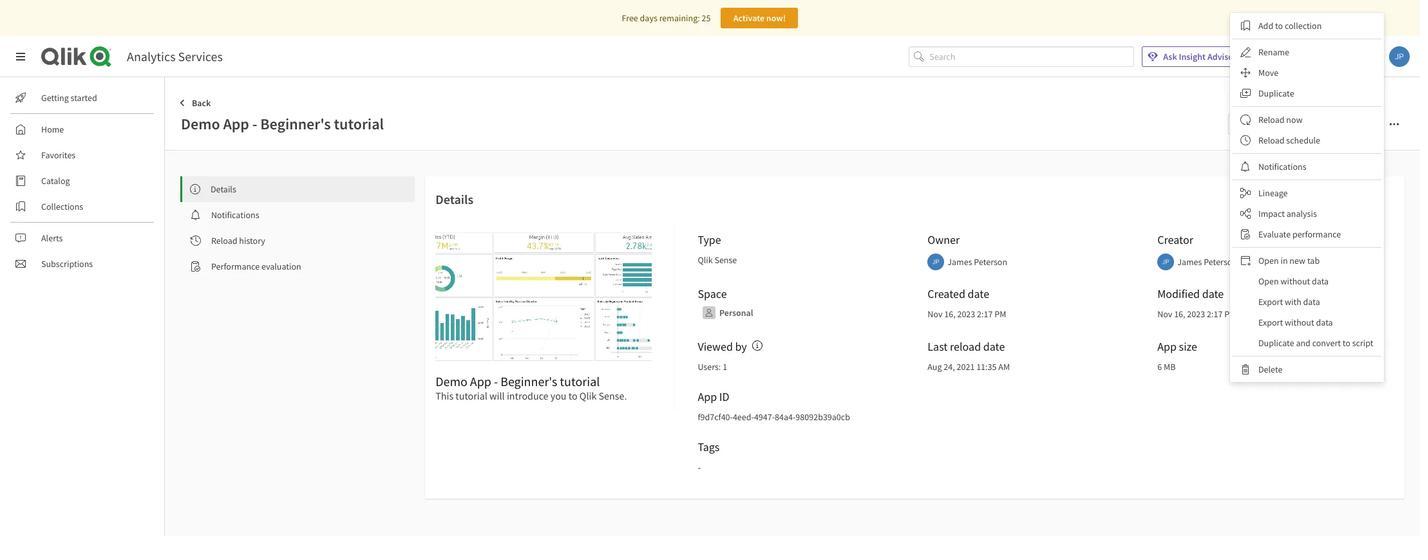 Task type: describe. For each thing, give the bounding box(es) containing it.
24,
[[944, 361, 955, 373]]

rename
[[1259, 46, 1290, 58]]

peterson for creator
[[1204, 256, 1238, 268]]

getting started
[[41, 92, 97, 104]]

2:17 for created date
[[977, 309, 993, 320]]

days
[[640, 12, 658, 24]]

this
[[436, 390, 454, 403]]

collection
[[1285, 20, 1322, 32]]

4947-
[[754, 412, 775, 423]]

data for export without data
[[1317, 317, 1333, 329]]

reload now button
[[1233, 110, 1382, 130]]

- inside tags -
[[698, 461, 701, 474]]

date for modified date
[[1203, 287, 1224, 302]]

demo app - beginner's tutorial
[[181, 114, 384, 134]]

qlik sense
[[698, 254, 737, 266]]

6
[[1158, 361, 1162, 373]]

- for demo app - beginner's tutorial
[[252, 114, 257, 134]]

back
[[192, 97, 211, 109]]

pm for created date
[[995, 309, 1007, 320]]

details link
[[182, 177, 415, 202]]

lineage button
[[1233, 183, 1382, 204]]

free
[[622, 12, 638, 24]]

home link
[[10, 119, 155, 140]]

users: 1
[[698, 361, 727, 373]]

menu containing add to collection
[[1230, 13, 1384, 383]]

nov 16, 2023 2:17 pm for created
[[928, 309, 1007, 320]]

users:
[[698, 361, 721, 373]]

export without data
[[1259, 317, 1333, 329]]

viewed by button
[[698, 340, 925, 354]]

without for open
[[1281, 276, 1311, 287]]

reload history link
[[180, 228, 415, 254]]

close sidebar menu image
[[15, 52, 26, 62]]

new
[[1290, 255, 1306, 267]]

owner
[[928, 233, 960, 247]]

aug
[[928, 361, 942, 373]]

data for export with data
[[1304, 296, 1321, 308]]

delete button
[[1233, 359, 1382, 380]]

alerts
[[41, 233, 63, 244]]

84a4-
[[775, 412, 796, 423]]

you
[[551, 390, 567, 403]]

creator
[[1158, 233, 1194, 247]]

james for creator
[[1178, 256, 1202, 268]]

last reload date
[[928, 340, 1005, 354]]

ask insight advisor button
[[1142, 46, 1243, 67]]

favorites link
[[10, 145, 155, 166]]

getting started link
[[10, 88, 155, 108]]

analytics services element
[[127, 48, 223, 64]]

free days remaining: 25
[[622, 12, 711, 24]]

subscriptions
[[41, 258, 93, 270]]

sense
[[715, 254, 737, 266]]

reload for reload now
[[1259, 114, 1285, 126]]

demo app - beginner's tutorial this tutorial will introduce you to qlik sense.
[[436, 374, 627, 403]]

tags -
[[698, 440, 720, 474]]

reload schedule
[[1259, 135, 1321, 146]]

created date
[[928, 287, 990, 302]]

evaluate
[[1259, 229, 1291, 240]]

james peterson for owner
[[948, 256, 1008, 268]]

id
[[719, 390, 730, 405]]

nov for modified
[[1158, 309, 1173, 320]]

16, for modified
[[1175, 309, 1186, 320]]

f9d7cf40-
[[698, 412, 733, 423]]

app id
[[698, 390, 730, 405]]

duplicate and convert to script button
[[1233, 333, 1382, 354]]

0 vertical spatial impact analysis
[[1240, 118, 1300, 130]]

6 mb
[[1158, 361, 1176, 373]]

catalog
[[41, 175, 70, 187]]

in
[[1281, 255, 1288, 267]]

analytics
[[127, 48, 176, 64]]

tab
[[1308, 255, 1320, 267]]

open in new tab
[[1259, 255, 1320, 267]]

analytics services
[[127, 48, 223, 64]]

open for open in new tab
[[1259, 255, 1279, 267]]

remaining:
[[659, 12, 700, 24]]

98092b39a0cb
[[796, 412, 850, 423]]

reload history
[[211, 235, 265, 247]]

started
[[71, 92, 97, 104]]

reload schedule button
[[1233, 130, 1382, 151]]

searchbar element
[[909, 46, 1135, 67]]

size
[[1179, 340, 1198, 354]]

space
[[698, 287, 727, 302]]

collections link
[[10, 196, 155, 217]]

data for open without data
[[1312, 276, 1329, 287]]

modified date
[[1158, 287, 1224, 302]]

analysis inside menu
[[1287, 208, 1317, 220]]

to inside demo app - beginner's tutorial this tutorial will introduce you to qlik sense.
[[569, 390, 578, 403]]

2021
[[957, 361, 975, 373]]

now!
[[767, 12, 786, 24]]

navigation pane element
[[0, 82, 164, 280]]

evaluation
[[262, 261, 301, 273]]

date up 11:35
[[984, 340, 1005, 354]]

1
[[723, 361, 727, 373]]

open without data link
[[1233, 271, 1382, 292]]

- for demo app - beginner's tutorial this tutorial will introduce you to qlik sense.
[[494, 374, 498, 390]]

collections
[[41, 201, 83, 213]]

0 horizontal spatial details
[[211, 184, 236, 195]]



Task type: locate. For each thing, give the bounding box(es) containing it.
qlik sense app image
[[436, 233, 652, 361]]

reload now
[[1259, 114, 1303, 126]]

data down the tab
[[1312, 276, 1329, 287]]

impact analysis up reload schedule
[[1240, 118, 1300, 130]]

data inside export without data button
[[1317, 317, 1333, 329]]

favorites
[[41, 149, 76, 161]]

impact analysis button
[[1229, 114, 1311, 134], [1233, 204, 1382, 224]]

duplicate for duplicate and convert to script
[[1259, 338, 1295, 349]]

1 horizontal spatial james
[[1178, 256, 1202, 268]]

qlik inside demo app - beginner's tutorial this tutorial will introduce you to qlik sense.
[[580, 390, 597, 403]]

duplicate and convert to script
[[1259, 338, 1374, 349]]

export for export without data
[[1259, 317, 1283, 329]]

beginner's for demo app - beginner's tutorial this tutorial will introduce you to qlik sense.
[[501, 374, 557, 390]]

0 horizontal spatial -
[[252, 114, 257, 134]]

james peterson for creator
[[1178, 256, 1238, 268]]

delete
[[1259, 364, 1283, 376]]

1 vertical spatial without
[[1285, 317, 1315, 329]]

beginner's for demo app - beginner's tutorial
[[260, 114, 331, 134]]

impact down lineage
[[1259, 208, 1285, 220]]

nov 16, 2023 2:17 pm down modified date
[[1158, 309, 1236, 320]]

reload inside button
[[1259, 135, 1285, 146]]

duplicate for duplicate
[[1259, 88, 1295, 99]]

4eed-
[[733, 412, 754, 423]]

subscriptions link
[[10, 254, 155, 274]]

0 horizontal spatial james
[[948, 256, 972, 268]]

viewed
[[698, 340, 733, 354]]

1 vertical spatial beginner's
[[501, 374, 557, 390]]

convert
[[1313, 338, 1341, 349]]

2 nov 16, 2023 2:17 pm from the left
[[1158, 309, 1236, 320]]

2 export from the top
[[1259, 317, 1283, 329]]

1 2:17 from the left
[[977, 309, 993, 320]]

2 open from the top
[[1259, 276, 1279, 287]]

0 vertical spatial export
[[1259, 296, 1283, 308]]

2 2023 from the left
[[1188, 309, 1205, 320]]

advisor
[[1208, 51, 1237, 62]]

nov 16, 2023 2:17 pm for modified
[[1158, 309, 1236, 320]]

2 peterson from the left
[[1204, 256, 1238, 268]]

1 vertical spatial reload
[[1259, 135, 1285, 146]]

date for created date
[[968, 287, 990, 302]]

notifications up reload history
[[211, 209, 259, 221]]

2023 for created
[[958, 309, 976, 320]]

analysis
[[1269, 118, 1300, 130], [1287, 208, 1317, 220]]

type
[[698, 233, 721, 247]]

rename button
[[1233, 42, 1382, 62]]

tutorial for demo app - beginner's tutorial this tutorial will introduce you to qlik sense.
[[560, 374, 600, 390]]

now
[[1287, 114, 1303, 126]]

script
[[1353, 338, 1374, 349]]

0 vertical spatial notifications
[[1259, 161, 1307, 173]]

2 vertical spatial -
[[698, 461, 701, 474]]

to right add
[[1276, 20, 1283, 32]]

performance evaluation
[[211, 261, 301, 273]]

0 vertical spatial -
[[252, 114, 257, 134]]

0 vertical spatial open
[[1259, 255, 1279, 267]]

2023 for modified
[[1188, 309, 1205, 320]]

notifications inside 'button'
[[1259, 161, 1307, 173]]

personal
[[720, 307, 754, 319]]

date right modified
[[1203, 287, 1224, 302]]

pm for modified date
[[1225, 309, 1236, 320]]

1 duplicate from the top
[[1259, 88, 1295, 99]]

performance
[[1293, 229, 1341, 240]]

1 vertical spatial open
[[1259, 276, 1279, 287]]

0 vertical spatial qlik
[[698, 254, 713, 266]]

by
[[735, 340, 747, 354]]

demo down the back
[[181, 114, 220, 134]]

export inside button
[[1259, 296, 1283, 308]]

1 horizontal spatial tutorial
[[456, 390, 488, 403]]

james right james peterson icon
[[948, 256, 972, 268]]

analysis up reload schedule
[[1269, 118, 1300, 130]]

2 16, from the left
[[1175, 309, 1186, 320]]

export for export with data
[[1259, 296, 1283, 308]]

last
[[928, 340, 948, 354]]

0 vertical spatial impact analysis button
[[1229, 114, 1311, 134]]

to inside button
[[1276, 20, 1283, 32]]

duplicate inside button
[[1259, 338, 1295, 349]]

home
[[41, 124, 64, 135]]

export with data button
[[1233, 292, 1382, 312]]

date right created
[[968, 287, 990, 302]]

impact analysis button up reload schedule
[[1229, 114, 1311, 134]]

2:17 down modified date
[[1207, 309, 1223, 320]]

0 vertical spatial impact
[[1240, 118, 1267, 130]]

demo left will
[[436, 374, 468, 390]]

1 horizontal spatial qlik
[[698, 254, 713, 266]]

1 horizontal spatial demo
[[436, 374, 468, 390]]

date
[[968, 287, 990, 302], [1203, 287, 1224, 302], [984, 340, 1005, 354]]

- inside demo app - beginner's tutorial this tutorial will introduce you to qlik sense.
[[494, 374, 498, 390]]

2 horizontal spatial to
[[1343, 338, 1351, 349]]

1 horizontal spatial james peterson
[[1178, 256, 1238, 268]]

without up and
[[1285, 317, 1315, 329]]

alerts link
[[10, 228, 155, 249]]

to right you
[[569, 390, 578, 403]]

2 james peterson from the left
[[1178, 256, 1238, 268]]

16,
[[945, 309, 956, 320], [1175, 309, 1186, 320]]

evaluate performance button
[[1233, 224, 1382, 245]]

0 vertical spatial duplicate
[[1259, 88, 1295, 99]]

reload
[[950, 340, 981, 354]]

0 vertical spatial demo
[[181, 114, 220, 134]]

activate
[[734, 12, 765, 24]]

sense.
[[599, 390, 627, 403]]

tutorial for demo app - beginner's tutorial
[[334, 114, 384, 134]]

2 vertical spatial data
[[1317, 317, 1333, 329]]

16, for created
[[945, 309, 956, 320]]

0 horizontal spatial tutorial
[[334, 114, 384, 134]]

0 horizontal spatial pm
[[995, 309, 1007, 320]]

reload for reload schedule
[[1259, 135, 1285, 146]]

0 horizontal spatial notifications
[[211, 209, 259, 221]]

1 horizontal spatial beginner's
[[501, 374, 557, 390]]

1 horizontal spatial to
[[1276, 20, 1283, 32]]

0 horizontal spatial nov
[[928, 309, 943, 320]]

1 horizontal spatial 2023
[[1188, 309, 1205, 320]]

introduce
[[507, 390, 549, 403]]

1 horizontal spatial nov 16, 2023 2:17 pm
[[1158, 309, 1236, 320]]

more actions image
[[1390, 119, 1400, 129]]

0 horizontal spatial to
[[569, 390, 578, 403]]

1 16, from the left
[[945, 309, 956, 320]]

0 horizontal spatial peterson
[[974, 256, 1008, 268]]

0 horizontal spatial 2:17
[[977, 309, 993, 320]]

16, down modified
[[1175, 309, 1186, 320]]

2 pm from the left
[[1225, 309, 1236, 320]]

open left in
[[1259, 255, 1279, 267]]

open for open without data
[[1259, 276, 1279, 287]]

1 horizontal spatial pm
[[1225, 309, 1236, 320]]

james peterson image
[[928, 254, 945, 271]]

open without data
[[1259, 276, 1329, 287]]

will
[[490, 390, 505, 403]]

open down open in new tab
[[1259, 276, 1279, 287]]

ask
[[1164, 51, 1177, 62]]

1 nov from the left
[[928, 309, 943, 320]]

beginner's inside demo app - beginner's tutorial this tutorial will introduce you to qlik sense.
[[501, 374, 557, 390]]

beginner's
[[260, 114, 331, 134], [501, 374, 557, 390]]

1 peterson from the left
[[974, 256, 1008, 268]]

data
[[1312, 276, 1329, 287], [1304, 296, 1321, 308], [1317, 317, 1333, 329]]

duplicate left and
[[1259, 338, 1295, 349]]

2023 down created date
[[958, 309, 976, 320]]

tags
[[698, 440, 720, 455]]

2 vertical spatial reload
[[211, 235, 237, 247]]

0 vertical spatial without
[[1281, 276, 1311, 287]]

open
[[1259, 255, 1279, 267], [1259, 276, 1279, 287]]

duplicate inside button
[[1259, 88, 1295, 99]]

analysis up evaluate performance
[[1287, 208, 1317, 220]]

1 vertical spatial qlik
[[580, 390, 597, 403]]

2 horizontal spatial -
[[698, 461, 701, 474]]

qlik left sense.
[[580, 390, 597, 403]]

demo inside demo app - beginner's tutorial this tutorial will introduce you to qlik sense.
[[436, 374, 468, 390]]

nov down created
[[928, 309, 943, 320]]

1 nov 16, 2023 2:17 pm from the left
[[928, 309, 1007, 320]]

impact up reload schedule
[[1240, 118, 1267, 130]]

1 open from the top
[[1259, 255, 1279, 267]]

0 horizontal spatial 2023
[[958, 309, 976, 320]]

export inside button
[[1259, 317, 1283, 329]]

impact analysis
[[1240, 118, 1300, 130], [1259, 208, 1317, 220]]

export without data button
[[1233, 312, 1382, 333]]

peterson up modified date
[[1204, 256, 1238, 268]]

1 export from the top
[[1259, 296, 1283, 308]]

schedule
[[1287, 135, 1321, 146]]

mb
[[1164, 361, 1176, 373]]

data right with
[[1304, 296, 1321, 308]]

james peterson image
[[1158, 254, 1175, 271]]

reload down reload now
[[1259, 135, 1285, 146]]

demo
[[181, 114, 220, 134], [436, 374, 468, 390]]

2 horizontal spatial tutorial
[[560, 374, 600, 390]]

move
[[1259, 67, 1279, 79]]

impact analysis button up evaluate performance
[[1233, 204, 1382, 224]]

services
[[178, 48, 223, 64]]

history
[[239, 235, 265, 247]]

1 horizontal spatial 16,
[[1175, 309, 1186, 320]]

performance evaluation link
[[180, 254, 415, 280]]

nov 16, 2023 2:17 pm down created date
[[928, 309, 1007, 320]]

Search text field
[[930, 46, 1135, 67]]

impact analysis inside menu
[[1259, 208, 1317, 220]]

1 vertical spatial -
[[494, 374, 498, 390]]

am
[[999, 361, 1010, 373]]

1 horizontal spatial 2:17
[[1207, 309, 1223, 320]]

james right james peterson image
[[1178, 256, 1202, 268]]

without inside button
[[1285, 317, 1315, 329]]

1 vertical spatial export
[[1259, 317, 1283, 329]]

peterson for owner
[[974, 256, 1008, 268]]

move button
[[1233, 62, 1382, 83]]

nov 16, 2023 2:17 pm
[[928, 309, 1007, 320], [1158, 309, 1236, 320]]

16, down created
[[945, 309, 956, 320]]

data inside export with data button
[[1304, 296, 1321, 308]]

app size
[[1158, 340, 1198, 354]]

nov for created
[[928, 309, 943, 320]]

to left the "script"
[[1343, 338, 1351, 349]]

without down new
[[1281, 276, 1311, 287]]

1 horizontal spatial nov
[[1158, 309, 1173, 320]]

1 james from the left
[[948, 256, 972, 268]]

2:17
[[977, 309, 993, 320], [1207, 309, 1223, 320]]

reload left "history"
[[211, 235, 237, 247]]

qlik
[[698, 254, 713, 266], [580, 390, 597, 403]]

data inside open without data link
[[1312, 276, 1329, 287]]

0 vertical spatial beginner's
[[260, 114, 331, 134]]

1 horizontal spatial -
[[494, 374, 498, 390]]

1 james peterson from the left
[[948, 256, 1008, 268]]

1 horizontal spatial peterson
[[1204, 256, 1238, 268]]

insight
[[1179, 51, 1206, 62]]

1 vertical spatial demo
[[436, 374, 468, 390]]

impact analysis up evaluate performance
[[1259, 208, 1317, 220]]

1 vertical spatial impact
[[1259, 208, 1285, 220]]

0 horizontal spatial beginner's
[[260, 114, 331, 134]]

0 horizontal spatial demo
[[181, 114, 220, 134]]

0 vertical spatial to
[[1276, 20, 1283, 32]]

modified
[[1158, 287, 1200, 302]]

2023 down modified date
[[1188, 309, 1205, 320]]

demo for demo app - beginner's tutorial this tutorial will introduce you to qlik sense.
[[436, 374, 468, 390]]

1 vertical spatial duplicate
[[1259, 338, 1295, 349]]

2 vertical spatial to
[[569, 390, 578, 403]]

2:17 down created date
[[977, 309, 993, 320]]

export down export with data at the right of the page
[[1259, 317, 1283, 329]]

lineage
[[1259, 187, 1288, 199]]

details
[[211, 184, 236, 195], [436, 191, 474, 207]]

1 vertical spatial impact analysis button
[[1233, 204, 1382, 224]]

add
[[1259, 20, 1274, 32]]

2 2:17 from the left
[[1207, 309, 1223, 320]]

demo for demo app - beginner's tutorial
[[181, 114, 220, 134]]

without for export
[[1285, 317, 1315, 329]]

james peterson up modified date
[[1178, 256, 1238, 268]]

duplicate button
[[1233, 83, 1382, 104]]

0 vertical spatial reload
[[1259, 114, 1285, 126]]

notifications inside "link"
[[211, 209, 259, 221]]

1 vertical spatial impact analysis
[[1259, 208, 1317, 220]]

app inside demo app - beginner's tutorial this tutorial will introduce you to qlik sense.
[[470, 374, 492, 390]]

duplicate down the move
[[1259, 88, 1295, 99]]

add to collection
[[1259, 20, 1322, 32]]

notifications down reload schedule
[[1259, 161, 1307, 173]]

0 horizontal spatial 16,
[[945, 309, 956, 320]]

evaluate performance
[[1259, 229, 1341, 240]]

reload for reload history
[[211, 235, 237, 247]]

1 pm from the left
[[995, 309, 1007, 320]]

1 vertical spatial analysis
[[1287, 208, 1317, 220]]

james for owner
[[948, 256, 972, 268]]

1 horizontal spatial details
[[436, 191, 474, 207]]

0 vertical spatial data
[[1312, 276, 1329, 287]]

james peterson up created date
[[948, 256, 1008, 268]]

0 horizontal spatial james peterson
[[948, 256, 1008, 268]]

reload left now at the right top of page
[[1259, 114, 1285, 126]]

created
[[928, 287, 966, 302]]

1 2023 from the left
[[958, 309, 976, 320]]

performance
[[211, 261, 260, 273]]

11:35
[[977, 361, 997, 373]]

25
[[702, 12, 711, 24]]

1 vertical spatial notifications
[[211, 209, 259, 221]]

0 horizontal spatial qlik
[[580, 390, 597, 403]]

0 vertical spatial analysis
[[1269, 118, 1300, 130]]

peterson up created date
[[974, 256, 1008, 268]]

and
[[1296, 338, 1311, 349]]

data up the convert
[[1317, 317, 1333, 329]]

qlik left sense
[[698, 254, 713, 266]]

notifications button
[[1233, 157, 1382, 177]]

1 horizontal spatial notifications
[[1259, 161, 1307, 173]]

2 duplicate from the top
[[1259, 338, 1295, 349]]

0 horizontal spatial nov 16, 2023 2:17 pm
[[928, 309, 1007, 320]]

1 vertical spatial data
[[1304, 296, 1321, 308]]

menu
[[1230, 13, 1384, 383]]

app
[[223, 114, 249, 134], [1158, 340, 1177, 354], [470, 374, 492, 390], [698, 390, 717, 405]]

2 nov from the left
[[1158, 309, 1173, 320]]

reload inside button
[[1259, 114, 1285, 126]]

nov down modified
[[1158, 309, 1173, 320]]

export left with
[[1259, 296, 1283, 308]]

duplicate
[[1259, 88, 1295, 99], [1259, 338, 1295, 349]]

to inside button
[[1343, 338, 1351, 349]]

1 vertical spatial to
[[1343, 338, 1351, 349]]

2:17 for modified date
[[1207, 309, 1223, 320]]

2 james from the left
[[1178, 256, 1202, 268]]

to
[[1276, 20, 1283, 32], [1343, 338, 1351, 349], [569, 390, 578, 403]]



Task type: vqa. For each thing, say whether or not it's contained in the screenshot.
Google Cloud Storage Metadata's Google
no



